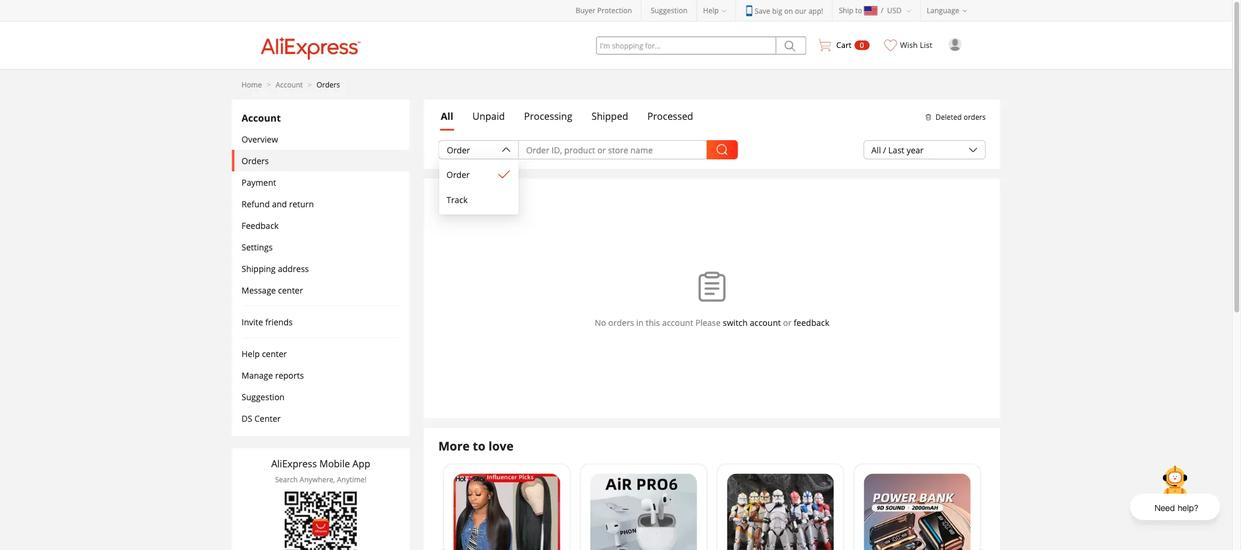 Task type: locate. For each thing, give the bounding box(es) containing it.
help right suggestion link
[[703, 5, 719, 15]]

to for ship
[[855, 5, 862, 15]]

1 horizontal spatial to
[[855, 5, 862, 15]]

2 order from the top
[[446, 169, 470, 180]]

account right this
[[662, 317, 693, 329]]

orders link
[[317, 80, 340, 89]]

> right home at the left top
[[267, 80, 271, 89]]

settings
[[242, 242, 273, 253]]

more to love
[[438, 438, 514, 455]]

orders right the deleted
[[964, 112, 986, 122]]

1 vertical spatial orders
[[608, 317, 634, 329]]

0 horizontal spatial help
[[242, 348, 260, 360]]

0 vertical spatial orders
[[317, 80, 340, 89]]

account left 'or'
[[750, 317, 781, 329]]

to right ship
[[855, 5, 862, 15]]

orders left in
[[608, 317, 634, 329]]

center for message center
[[278, 285, 303, 296]]

language link
[[921, 0, 976, 21]]

1 horizontal spatial suggestion
[[651, 5, 687, 15]]

all
[[441, 110, 453, 123], [871, 144, 881, 156]]

1 vertical spatial suggestion
[[242, 392, 285, 403]]

message center
[[242, 285, 303, 296]]

refund
[[242, 198, 270, 210]]

mobile
[[319, 458, 350, 471]]

love
[[489, 438, 514, 455]]

message
[[242, 285, 276, 296]]

0 horizontal spatial all
[[441, 110, 453, 123]]

manage reports
[[242, 370, 304, 381]]

ds center
[[242, 413, 281, 425]]

refund and return
[[242, 198, 314, 210]]

ds
[[242, 413, 252, 425]]

suggestion up i'm shopping for... text box
[[651, 5, 687, 15]]

save
[[755, 6, 770, 16]]

friends
[[265, 317, 293, 328]]

center up manage reports
[[262, 348, 287, 360]]

to left love
[[473, 438, 485, 455]]

arrowdown image
[[968, 145, 978, 155]]

0 vertical spatial all
[[441, 110, 453, 123]]

0 vertical spatial center
[[278, 285, 303, 296]]

0 horizontal spatial orders
[[608, 317, 634, 329]]

big
[[772, 6, 782, 16]]

aliexpress mobile app search anywhere, anytime!
[[271, 458, 370, 485]]

account
[[276, 80, 303, 89], [242, 111, 281, 124]]

in
[[636, 317, 644, 329]]

suggestion
[[651, 5, 687, 15], [242, 392, 285, 403]]

1 horizontal spatial help
[[703, 5, 719, 15]]

suggestion link
[[651, 5, 687, 15]]

1 > from the left
[[267, 80, 271, 89]]

0 horizontal spatial to
[[473, 438, 485, 455]]

protection
[[597, 5, 632, 15]]

1 vertical spatial to
[[473, 438, 485, 455]]

no orders in this account please switch account or feedback
[[595, 317, 829, 329]]

orders right account link
[[317, 80, 340, 89]]

>
[[267, 80, 271, 89], [308, 80, 312, 89]]

0 vertical spatial help
[[703, 5, 719, 15]]

0 vertical spatial /
[[881, 5, 883, 15]]

app!
[[808, 6, 823, 16]]

cart
[[836, 40, 851, 50]]

aliexpress
[[271, 458, 317, 471]]

account up 'overview'
[[242, 111, 281, 124]]

help up manage
[[242, 348, 260, 360]]

1 horizontal spatial all
[[871, 144, 881, 156]]

/ left usd
[[881, 5, 883, 15]]

0 vertical spatial to
[[855, 5, 862, 15]]

suggestion up ds center
[[242, 392, 285, 403]]

deleted
[[936, 112, 962, 122]]

/
[[881, 5, 883, 15], [883, 144, 886, 156]]

1 order from the top
[[447, 144, 470, 156]]

invite
[[242, 317, 263, 328]]

wish list
[[900, 40, 932, 50]]

manage
[[242, 370, 273, 381]]

save big on our app!
[[755, 6, 823, 16]]

0 vertical spatial order
[[447, 144, 470, 156]]

order left 'arrowup' image
[[447, 144, 470, 156]]

/ left last
[[883, 144, 886, 156]]

our
[[795, 6, 807, 16]]

order
[[447, 144, 470, 156], [446, 169, 470, 180]]

more
[[438, 438, 470, 455]]

1 vertical spatial help
[[242, 348, 260, 360]]

year
[[907, 144, 924, 156]]

0 horizontal spatial account
[[662, 317, 693, 329]]

order up track
[[446, 169, 470, 180]]

all left last
[[871, 144, 881, 156]]

1 vertical spatial center
[[262, 348, 287, 360]]

orders
[[317, 80, 340, 89], [242, 155, 269, 167]]

this
[[646, 317, 660, 329]]

0 horizontal spatial >
[[267, 80, 271, 89]]

home link
[[242, 80, 262, 89]]

1 horizontal spatial orders
[[964, 112, 986, 122]]

help
[[703, 5, 719, 15], [242, 348, 260, 360]]

account right home at the left top
[[276, 80, 303, 89]]

0
[[860, 40, 864, 50]]

0 vertical spatial orders
[[964, 112, 986, 122]]

account
[[662, 317, 693, 329], [750, 317, 781, 329]]

1 vertical spatial order
[[446, 169, 470, 180]]

buyer protection
[[576, 5, 632, 15]]

orders
[[964, 112, 986, 122], [608, 317, 634, 329]]

center down address
[[278, 285, 303, 296]]

save big on our app! link
[[745, 5, 823, 16]]

0 horizontal spatial suggestion
[[242, 392, 285, 403]]

arrowup image
[[501, 145, 511, 155]]

orders up payment
[[242, 155, 269, 167]]

1 vertical spatial orders
[[242, 155, 269, 167]]

search
[[275, 475, 298, 485]]

overview
[[242, 134, 278, 145]]

language
[[927, 5, 959, 15]]

1 horizontal spatial orders
[[317, 80, 340, 89]]

to
[[855, 5, 862, 15], [473, 438, 485, 455]]

all left 'unpaid'
[[441, 110, 453, 123]]

> left orders link
[[308, 80, 312, 89]]

None submit
[[776, 37, 806, 55]]

1 horizontal spatial >
[[308, 80, 312, 89]]

2 account from the left
[[750, 317, 781, 329]]

switch
[[723, 317, 748, 329]]

1 horizontal spatial account
[[750, 317, 781, 329]]

list
[[920, 40, 932, 50]]

center
[[254, 413, 281, 425]]

all for all / last year
[[871, 144, 881, 156]]

track
[[446, 194, 468, 206]]

Order ID, product or store name text field
[[518, 140, 707, 160]]

2 > from the left
[[308, 80, 312, 89]]

1 vertical spatial all
[[871, 144, 881, 156]]

center
[[278, 285, 303, 296], [262, 348, 287, 360]]

buyer
[[576, 5, 595, 15]]



Task type: describe. For each thing, give the bounding box(es) containing it.
on
[[784, 6, 793, 16]]

home > account > orders
[[242, 80, 340, 89]]

no
[[595, 317, 606, 329]]

0 vertical spatial account
[[276, 80, 303, 89]]

need help?
[[1155, 503, 1198, 515]]

return
[[289, 198, 314, 210]]

payment
[[242, 177, 276, 188]]

orders for no
[[608, 317, 634, 329]]

wish
[[900, 40, 918, 50]]

anywhere,
[[300, 475, 335, 485]]

wish list link
[[878, 22, 939, 61]]

feedback
[[242, 220, 279, 231]]

usd
[[887, 5, 902, 15]]

processed
[[647, 110, 693, 123]]

account link
[[276, 80, 303, 89]]

all for all
[[441, 110, 453, 123]]

help center
[[242, 348, 287, 360]]

ship
[[839, 5, 853, 15]]

help?
[[1178, 503, 1198, 515]]

help for help
[[703, 5, 719, 15]]

to for more
[[473, 438, 485, 455]]

feedback
[[794, 317, 829, 329]]

switch account link
[[723, 317, 781, 329]]

buyer protection link
[[576, 5, 632, 15]]

center for help center
[[262, 348, 287, 360]]

processing
[[524, 110, 572, 123]]

shipping
[[242, 263, 276, 275]]

0 vertical spatial suggestion
[[651, 5, 687, 15]]

invite friends
[[242, 317, 293, 328]]

shipping address
[[242, 263, 309, 275]]

reports
[[275, 370, 304, 381]]

/ usd
[[881, 5, 902, 15]]

need
[[1155, 503, 1175, 515]]

anytime!
[[337, 475, 367, 485]]

unpaid
[[472, 110, 505, 123]]

0 horizontal spatial orders
[[242, 155, 269, 167]]

home
[[242, 80, 262, 89]]

help for help center
[[242, 348, 260, 360]]

shipped
[[591, 110, 628, 123]]

1 account from the left
[[662, 317, 693, 329]]

and
[[272, 198, 287, 210]]

address
[[278, 263, 309, 275]]

last
[[888, 144, 904, 156]]

1 vertical spatial /
[[883, 144, 886, 156]]

feedback link
[[794, 317, 829, 329]]

or
[[783, 317, 792, 329]]

1 vertical spatial account
[[242, 111, 281, 124]]

ship to
[[839, 5, 862, 15]]

please
[[695, 317, 721, 329]]

all / last year
[[871, 144, 924, 156]]

app
[[352, 458, 370, 471]]

orders for deleted
[[964, 112, 986, 122]]

I'm shopping for... text field
[[596, 37, 776, 55]]

deleted orders
[[936, 112, 986, 122]]



Task type: vqa. For each thing, say whether or not it's contained in the screenshot.
the topmost Store
no



